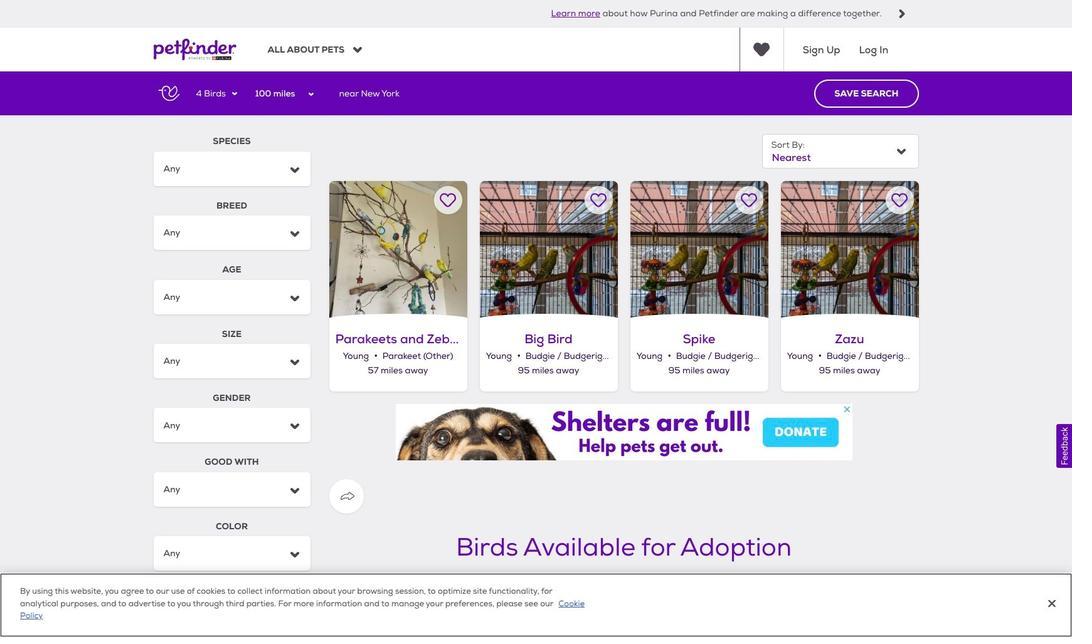 Task type: describe. For each thing, give the bounding box(es) containing it.
zazu, adoptable parrot, young male budgie / budgerigar, 95 miles away. image
[[781, 182, 919, 320]]

big bird, adoptable parrot, young female budgie / budgerigar, 95 miles away. image
[[480, 182, 618, 320]]

petfinder home image
[[153, 28, 236, 72]]



Task type: locate. For each thing, give the bounding box(es) containing it.
main content
[[0, 72, 1072, 638]]

kiwi, adoptable parrot, adult male conure, branford, ct. image
[[329, 580, 467, 638]]

spike, adoptable parrot, young male budgie / budgerigar, 95 miles away. image
[[630, 182, 768, 320]]

lgr african grey's (timneh and congo), adoptable parrot, adult unknown african grey, woodbridge, nj. image
[[781, 580, 919, 638]]

advertisement element
[[395, 405, 852, 461]]

leonard, adoptable chicken, adult male chicken, quakertown, pa. image
[[480, 580, 618, 638]]

parakeets and zebra finches, adoptable parakeet, young unknown parakeet (other), 57 miles away. image
[[329, 182, 467, 320]]

privacy alert dialog
[[0, 574, 1072, 638]]

toby, adoptable parrot, adult male macaw, blairstown, nj. image
[[630, 580, 768, 638]]



Task type: vqa. For each thing, say whether or not it's contained in the screenshot.
9c2b2 icon
no



